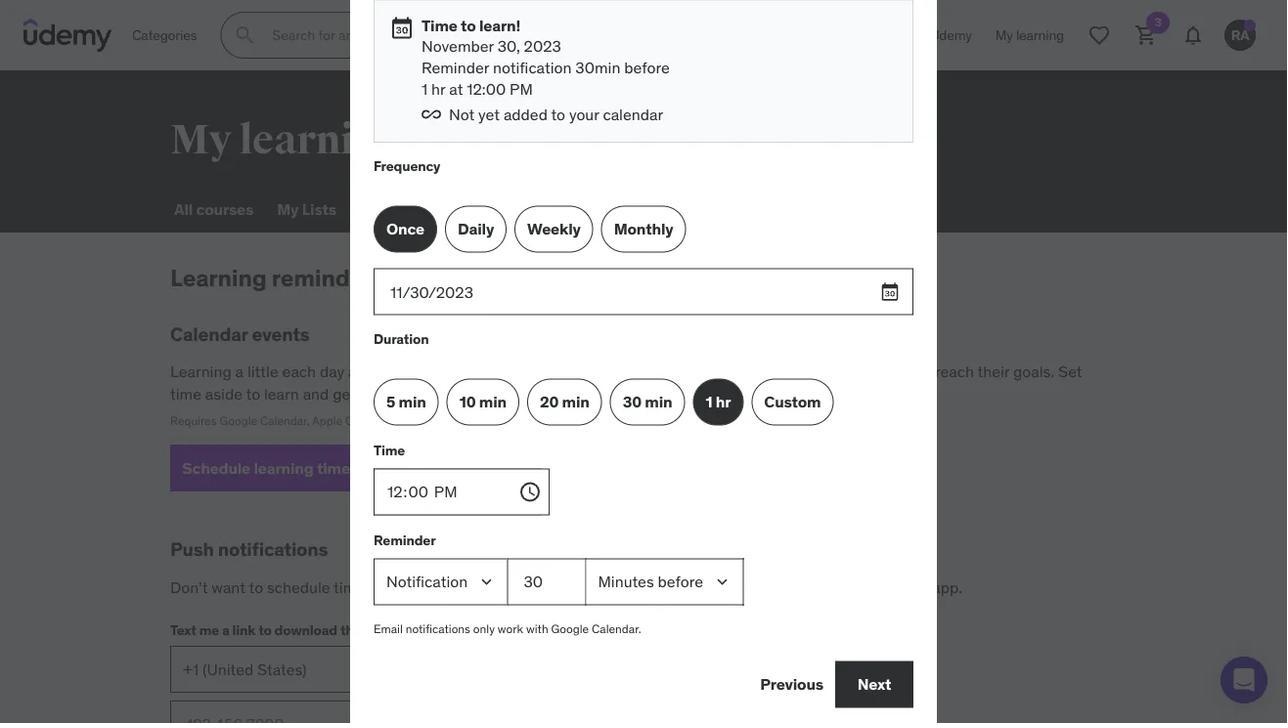 Task type: locate. For each thing, give the bounding box(es) containing it.
learning up weekly
[[530, 199, 594, 219]]

notifications left only
[[406, 622, 470, 637]]

set right goals.
[[1058, 362, 1082, 382]]

set
[[1058, 362, 1082, 382], [426, 578, 450, 598]]

Time time field
[[374, 469, 542, 516]]

only
[[473, 622, 495, 637]]

and
[[303, 384, 329, 404]]

1 left at
[[422, 79, 428, 99]]

0 vertical spatial google
[[220, 414, 257, 429]]

google down the aside
[[220, 414, 257, 429]]

0 horizontal spatial udemy
[[828, 578, 878, 598]]

min right 20 at left
[[562, 392, 589, 412]]

get inside learning a little each day adds up. research shows that students who make learning a habit are more likely to reach their goals. set time aside to learn and get reminders using your learning scheduler. requires google calendar, apple calendar, or outlook
[[333, 384, 356, 404]]

min right 30
[[645, 392, 672, 412]]

2 vertical spatial notifications
[[406, 622, 470, 637]]

reminder inside the time to learn! november 30, 2023 reminder notification 30min before 1 hr at 12:00 pm
[[422, 57, 489, 77]]

pm
[[510, 79, 533, 99]]

1 vertical spatial learning
[[170, 263, 267, 292]]

the right from at bottom
[[801, 578, 825, 598]]

1 horizontal spatial notifications
[[406, 622, 470, 637]]

2023
[[524, 35, 561, 56]]

your right 10
[[476, 384, 506, 404]]

1 horizontal spatial calendar,
[[345, 414, 395, 429]]

notifications up schedule
[[218, 538, 328, 562]]

app.
[[932, 578, 962, 598]]

1 horizontal spatial small image
[[422, 105, 441, 124]]

submit search image
[[233, 23, 257, 47]]

udemy right on at the top right of the page
[[930, 26, 972, 44]]

time to learn! november 30, 2023 reminder notification 30min before 1 hr at 12:00 pm
[[422, 15, 670, 99]]

schedule
[[267, 578, 330, 598]]

1 horizontal spatial get
[[610, 578, 633, 598]]

students
[[560, 362, 622, 382]]

mobile
[[881, 578, 929, 598]]

reminders down lists
[[272, 263, 384, 292]]

learning up calendar
[[170, 263, 267, 292]]

1 vertical spatial time
[[374, 442, 405, 460]]

a right me
[[222, 621, 229, 639]]

min up or
[[399, 392, 426, 412]]

to right want
[[249, 578, 263, 598]]

a right blocks?
[[453, 578, 462, 598]]

0 horizontal spatial time
[[374, 442, 405, 460]]

a
[[235, 362, 244, 382], [761, 362, 769, 382], [453, 578, 462, 598], [222, 621, 229, 639]]

1 horizontal spatial time
[[422, 15, 457, 35]]

previous button
[[749, 661, 835, 708]]

0 vertical spatial get
[[333, 384, 356, 404]]

1 right 30 min
[[706, 392, 712, 412]]

0 vertical spatial reminders
[[272, 263, 384, 292]]

small image
[[422, 105, 441, 124], [354, 459, 373, 478]]

1 horizontal spatial google
[[551, 622, 589, 637]]

don't
[[170, 578, 208, 598]]

1 inside the time to learn! november 30, 2023 reminder notification 30min before 1 hr at 12:00 pm
[[422, 79, 428, 99]]

0 horizontal spatial 1
[[422, 79, 428, 99]]

1 min from the left
[[399, 392, 426, 412]]

1 vertical spatial time
[[317, 458, 350, 478]]

learning down 'apple'
[[254, 458, 314, 478]]

shows
[[481, 362, 525, 382]]

0 vertical spatial your
[[569, 105, 599, 125]]

adds
[[348, 362, 382, 382]]

your left calendar
[[569, 105, 599, 125]]

their
[[977, 362, 1009, 382]]

from
[[765, 578, 798, 598]]

notifications
[[218, 538, 328, 562], [675, 578, 761, 598], [406, 622, 470, 637]]

2 vertical spatial time
[[334, 578, 365, 598]]

reminder up at
[[422, 57, 489, 77]]

next
[[858, 675, 891, 695]]

calendar
[[170, 323, 248, 346]]

time up 'november'
[[422, 15, 457, 35]]

reminder up blocks?
[[374, 532, 436, 550]]

hr left custom
[[716, 392, 731, 412]]

learning tools link
[[526, 186, 638, 233]]

wishlist link
[[356, 186, 423, 233]]

time inside the time to learn! november 30, 2023 reminder notification 30min before 1 hr at 12:00 pm
[[422, 15, 457, 35]]

0 vertical spatial my
[[170, 114, 232, 165]]

get left the push
[[610, 578, 633, 598]]

1 calendar, from the left
[[260, 414, 310, 429]]

time left blocks?
[[334, 578, 365, 598]]

0 vertical spatial udemy
[[930, 26, 972, 44]]

calendar, down the 5
[[345, 414, 395, 429]]

0 horizontal spatial google
[[220, 414, 257, 429]]

google right "with"
[[551, 622, 589, 637]]

little
[[247, 362, 279, 382]]

that
[[528, 362, 556, 382]]

0 horizontal spatial calendar,
[[260, 414, 310, 429]]

learning down the that at bottom left
[[510, 384, 566, 404]]

custom
[[764, 392, 821, 412]]

notifications left from at bottom
[[675, 578, 761, 598]]

your
[[569, 105, 599, 125], [476, 384, 506, 404]]

0 horizontal spatial small image
[[354, 459, 373, 478]]

udemy
[[930, 26, 972, 44], [828, 578, 878, 598]]

learning up lists
[[239, 114, 403, 165]]

2 min from the left
[[479, 392, 507, 412]]

all courses
[[174, 199, 254, 219]]

to right the "reminder"
[[592, 578, 606, 598]]

0 vertical spatial hr
[[431, 79, 445, 99]]

1 vertical spatial 1
[[706, 392, 712, 412]]

1 vertical spatial notifications
[[675, 578, 761, 598]]

calendar, down learn
[[260, 414, 310, 429]]

0 horizontal spatial hr
[[431, 79, 445, 99]]

reminders
[[272, 263, 384, 292], [360, 384, 430, 404]]

text me a link to download the app
[[170, 621, 388, 639]]

my left lists
[[277, 199, 299, 219]]

1 vertical spatial the
[[340, 621, 361, 639]]

0 horizontal spatial notifications
[[218, 538, 328, 562]]

1 vertical spatial get
[[610, 578, 633, 598]]

learning up the aside
[[170, 362, 232, 382]]

0 vertical spatial notifications
[[218, 538, 328, 562]]

to right likely
[[917, 362, 931, 382]]

0 vertical spatial time
[[422, 15, 457, 35]]

who
[[625, 362, 654, 382]]

notifications for push notifications
[[218, 538, 328, 562]]

time down or
[[374, 442, 405, 460]]

0 horizontal spatial your
[[476, 384, 506, 404]]

on
[[912, 26, 927, 44]]

4 min from the left
[[645, 392, 672, 412]]

5 min
[[386, 392, 426, 412]]

time
[[170, 384, 201, 404], [317, 458, 350, 478], [334, 578, 365, 598]]

2 vertical spatial learning
[[170, 362, 232, 382]]

3 min from the left
[[562, 392, 589, 412]]

0 vertical spatial learning
[[530, 199, 594, 219]]

1
[[422, 79, 428, 99], [706, 392, 712, 412]]

email
[[374, 622, 403, 637]]

all
[[174, 199, 193, 219]]

learning
[[239, 114, 403, 165], [700, 362, 757, 382], [510, 384, 566, 404], [254, 458, 314, 478], [465, 578, 522, 598]]

learning up only
[[465, 578, 522, 598]]

0 horizontal spatial get
[[333, 384, 356, 404]]

research
[[411, 362, 477, 382]]

tools
[[597, 199, 634, 219]]

day
[[320, 362, 344, 382]]

123 456 7890 text field
[[170, 701, 362, 724]]

google
[[220, 414, 257, 429], [551, 622, 589, 637]]

min for 20 min
[[562, 392, 589, 412]]

likely
[[878, 362, 913, 382]]

1 vertical spatial reminders
[[360, 384, 430, 404]]

30
[[623, 392, 641, 412]]

not
[[449, 105, 475, 125]]

my
[[170, 114, 232, 165], [277, 199, 299, 219]]

the left app
[[340, 621, 361, 639]]

email notifications only work with google calendar.
[[374, 622, 641, 637]]

reminders inside learning a little each day adds up. research shows that students who make learning a habit are more likely to reach their goals. set time aside to learn and get reminders using your learning scheduler. requires google calendar, apple calendar, or outlook
[[360, 384, 430, 404]]

min
[[399, 392, 426, 412], [479, 392, 507, 412], [562, 392, 589, 412], [645, 392, 672, 412]]

1 vertical spatial my
[[277, 199, 299, 219]]

hr
[[431, 79, 445, 99], [716, 392, 731, 412]]

1 horizontal spatial udemy
[[930, 26, 972, 44]]

20
[[540, 392, 559, 412]]

0 vertical spatial time
[[170, 384, 201, 404]]

my up all courses
[[170, 114, 232, 165]]

0 vertical spatial 1
[[422, 79, 428, 99]]

set right blocks?
[[426, 578, 450, 598]]

schedule learning time button
[[170, 445, 385, 492]]

me
[[199, 621, 219, 639]]

0 vertical spatial set
[[1058, 362, 1082, 382]]

1 vertical spatial small image
[[354, 459, 373, 478]]

0 vertical spatial reminder
[[422, 57, 489, 77]]

2 horizontal spatial notifications
[[675, 578, 761, 598]]

to up 'november'
[[461, 15, 476, 35]]

1 vertical spatial reminder
[[374, 532, 436, 550]]

1 vertical spatial hr
[[716, 392, 731, 412]]

min right 10
[[479, 392, 507, 412]]

None number field
[[508, 559, 586, 606]]

min for 10 min
[[479, 392, 507, 412]]

before
[[624, 57, 670, 77]]

1 vertical spatial google
[[551, 622, 589, 637]]

30min
[[575, 57, 620, 77]]

my lists
[[277, 199, 336, 219]]

up.
[[386, 362, 407, 382]]

previous
[[760, 675, 823, 695]]

0 vertical spatial the
[[801, 578, 825, 598]]

reminders down up.
[[360, 384, 430, 404]]

2 calendar, from the left
[[345, 414, 395, 429]]

get down day
[[333, 384, 356, 404]]

push
[[637, 578, 671, 598]]

calendar.
[[592, 622, 641, 637]]

time
[[422, 15, 457, 35], [374, 442, 405, 460]]

udemy left mobile
[[828, 578, 878, 598]]

1 vertical spatial your
[[476, 384, 506, 404]]

1 horizontal spatial set
[[1058, 362, 1082, 382]]

1 horizontal spatial my
[[277, 199, 299, 219]]

hr left at
[[431, 79, 445, 99]]

1 vertical spatial set
[[426, 578, 450, 598]]

time up requires
[[170, 384, 201, 404]]

requires
[[170, 414, 217, 429]]

your inside learning a little each day adds up. research shows that students who make learning a habit are more likely to reach their goals. set time aside to learn and get reminders using your learning scheduler. requires google calendar, apple calendar, or outlook
[[476, 384, 506, 404]]

or
[[398, 414, 408, 429]]

1 vertical spatial udemy
[[828, 578, 878, 598]]

not yet added to your calendar
[[449, 105, 663, 125]]

0 horizontal spatial my
[[170, 114, 232, 165]]

time down 'apple'
[[317, 458, 350, 478]]



Task type: describe. For each thing, give the bounding box(es) containing it.
10 min
[[459, 392, 507, 412]]

teach on udemy link
[[862, 12, 984, 59]]

reminder
[[526, 578, 589, 598]]

1 horizontal spatial your
[[569, 105, 599, 125]]

learn!
[[479, 15, 520, 35]]

time for time to learn! november 30, 2023 reminder notification 30min before 1 hr at 12:00 pm
[[422, 15, 457, 35]]

outlook
[[411, 414, 453, 429]]

my for my lists
[[277, 199, 299, 219]]

5
[[386, 392, 395, 412]]

schedule learning time
[[182, 458, 350, 478]]

learning up the 1 hr
[[700, 362, 757, 382]]

time inside button
[[317, 458, 350, 478]]

push notifications
[[170, 538, 328, 562]]

10
[[459, 392, 476, 412]]

monthly
[[614, 219, 673, 239]]

apple
[[312, 414, 342, 429]]

frequency
[[374, 157, 440, 175]]

0 vertical spatial small image
[[422, 105, 441, 124]]

time inside learning a little each day adds up. research shows that students who make learning a habit are more likely to reach their goals. set time aside to learn and get reminders using your learning scheduler. requires google calendar, apple calendar, or outlook
[[170, 384, 201, 404]]

medium image
[[390, 16, 414, 40]]

min for 5 min
[[399, 392, 426, 412]]

november
[[422, 35, 494, 56]]

my learning
[[170, 114, 403, 165]]

udemy image
[[23, 19, 112, 52]]

habit
[[773, 362, 808, 382]]

0 horizontal spatial set
[[426, 578, 450, 598]]

calendar
[[603, 105, 663, 125]]

want
[[212, 578, 245, 598]]

calendar events
[[170, 323, 310, 346]]

goals.
[[1013, 362, 1054, 382]]

events
[[252, 323, 310, 346]]

google inside learning a little each day adds up. research shows that students who make learning a habit are more likely to reach their goals. set time aside to learn and get reminders using your learning scheduler. requires google calendar, apple calendar, or outlook
[[220, 414, 257, 429]]

set inside learning a little each day adds up. research shows that students who make learning a habit are more likely to reach their goals. set time aside to learn and get reminders using your learning scheduler. requires google calendar, apple calendar, or outlook
[[1058, 362, 1082, 382]]

schedule
[[182, 458, 250, 478]]

make
[[658, 362, 696, 382]]

archived
[[442, 199, 507, 219]]

learning for learning tools
[[530, 199, 594, 219]]

0 horizontal spatial the
[[340, 621, 361, 639]]

yet
[[478, 105, 500, 125]]

to inside the time to learn! november 30, 2023 reminder notification 30min before 1 hr at 12:00 pm
[[461, 15, 476, 35]]

wishlist
[[360, 199, 419, 219]]

blocks?
[[369, 578, 422, 598]]

courses
[[196, 199, 254, 219]]

to right added
[[551, 105, 565, 125]]

learning inside learning a little each day adds up. research shows that students who make learning a habit are more likely to reach their goals. set time aside to learn and get reminders using your learning scheduler. requires google calendar, apple calendar, or outlook
[[170, 362, 232, 382]]

next button
[[835, 661, 913, 708]]

duration
[[374, 330, 429, 348]]

min for 30 min
[[645, 392, 672, 412]]

are
[[812, 362, 834, 382]]

12:00
[[467, 79, 506, 99]]

notifications for email notifications only work with google calendar.
[[406, 622, 470, 637]]

teach
[[874, 26, 909, 44]]

1 horizontal spatial hr
[[716, 392, 731, 412]]

weekly
[[527, 219, 581, 239]]

learning inside button
[[254, 458, 314, 478]]

hr inside the time to learn! november 30, 2023 reminder notification 30min before 1 hr at 12:00 pm
[[431, 79, 445, 99]]

teach on udemy
[[874, 26, 972, 44]]

learning for learning reminders
[[170, 263, 267, 292]]

link
[[232, 621, 255, 639]]

a left habit
[[761, 362, 769, 382]]

work
[[498, 622, 523, 637]]

lists
[[302, 199, 336, 219]]

more
[[838, 362, 874, 382]]

a left little
[[235, 362, 244, 382]]

app
[[364, 621, 388, 639]]

learn
[[264, 384, 299, 404]]

learning a little each day adds up. research shows that students who make learning a habit are more likely to reach their goals. set time aside to learn and get reminders using your learning scheduler. requires google calendar, apple calendar, or outlook
[[170, 362, 1082, 429]]

all courses link
[[170, 186, 257, 233]]

small image inside schedule learning time button
[[354, 459, 373, 478]]

using
[[434, 384, 472, 404]]

with
[[526, 622, 548, 637]]

MM/DD/YYYY text field
[[374, 269, 913, 316]]

to down little
[[246, 384, 260, 404]]

20 min
[[540, 392, 589, 412]]

download
[[274, 621, 337, 639]]

1 horizontal spatial the
[[801, 578, 825, 598]]

added
[[504, 105, 548, 125]]

push
[[170, 538, 214, 562]]

reach
[[935, 362, 974, 382]]

to right 'link'
[[258, 621, 272, 639]]

don't want to schedule time blocks? set a learning reminder to get push notifications from the udemy mobile app.
[[170, 578, 962, 598]]

each
[[282, 362, 316, 382]]

at
[[449, 79, 463, 99]]

daily
[[458, 219, 494, 239]]

30,
[[498, 35, 520, 56]]

learning reminders
[[170, 263, 384, 292]]

1 hr
[[706, 392, 731, 412]]

once
[[386, 219, 424, 239]]

my for my learning
[[170, 114, 232, 165]]

text
[[170, 621, 196, 639]]

time for time
[[374, 442, 405, 460]]

1 horizontal spatial 1
[[706, 392, 712, 412]]

learning tools
[[530, 199, 634, 219]]

notification
[[493, 57, 572, 77]]

aside
[[205, 384, 243, 404]]



Task type: vqa. For each thing, say whether or not it's contained in the screenshot.
2nd helpful? from the top
no



